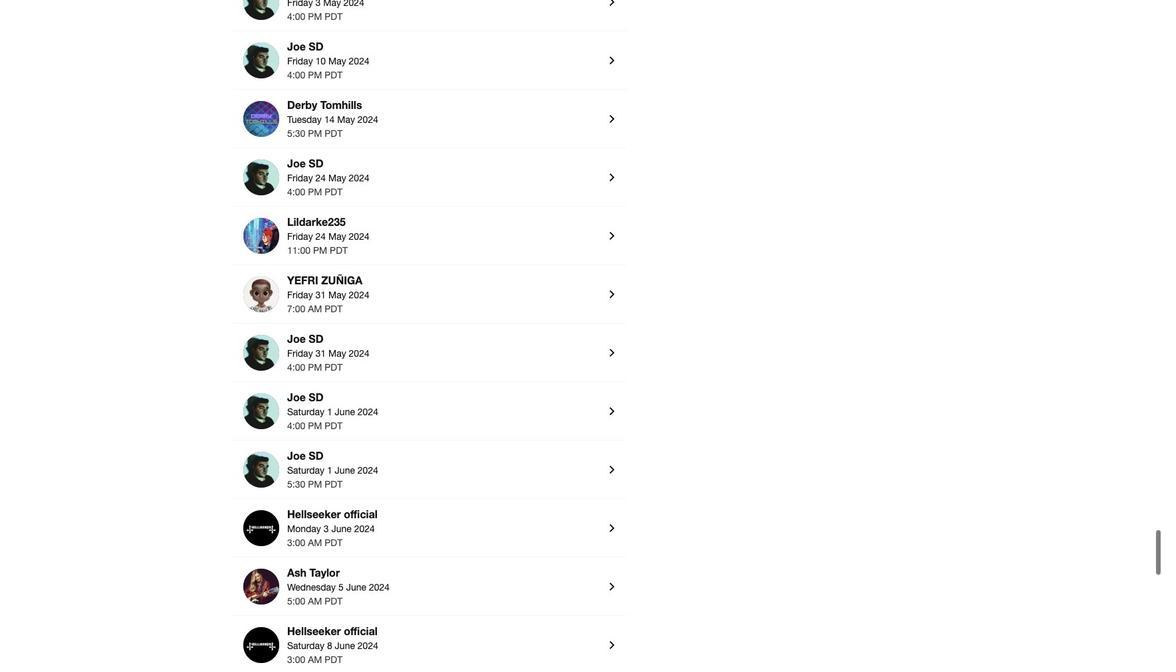Task type: vqa. For each thing, say whether or not it's contained in the screenshot.
"PDT" associated with Ash Taylor Wednesday 5 June 2024 5:00 AM PDT
yes



Task type: describe. For each thing, give the bounding box(es) containing it.
joe sd saturday 1 june 2024 5:30 pm pdt
[[287, 450, 378, 490]]

sd for joe sd friday 10 may 2024 4:00 pm pdt
[[309, 40, 324, 52]]

friday for joe sd friday 10 may 2024 4:00 pm pdt
[[287, 56, 313, 66]]

hellseeker for hellseeker official saturday 8 june 2024 3:00 am pdt
[[287, 625, 341, 638]]

24 inside lildarke235 friday 24 may 2024 11:00 pm pdt
[[316, 231, 326, 242]]

saturday for joe sd saturday 1 june 2024 4:00 pm pdt
[[287, 407, 325, 418]]

guitar jam from hell image for hellseeker official saturday 8 june 2024 3:00 am pdt
[[243, 628, 279, 664]]

11:00
[[287, 245, 311, 256]]

joe sd saturday 1 june 2024 4:00 pm pdt
[[287, 391, 378, 432]]

joe for joe sd saturday 1 june 2024 5:30 pm pdt
[[287, 450, 306, 462]]

official for hellseeker official monday 3 june 2024 3:00 am pdt
[[344, 508, 378, 521]]

yefri zuñiga friday 31 may 2024 7:00 am pdt
[[287, 274, 370, 315]]

hellseeker official saturday 8 june 2024 3:00 am pdt
[[287, 625, 378, 666]]

pm for joe sd friday 31 may 2024 4:00 pm pdt
[[308, 362, 322, 373]]

2 year aniverarsary image
[[243, 101, 279, 137]]

5:30 for derby tomhills
[[287, 128, 305, 139]]

pdt inside lildarke235 friday 24 may 2024 11:00 pm pdt
[[330, 245, 348, 256]]

derby tomhills tuesday 14 may 2024 5:30 pm pdt
[[287, 98, 378, 139]]

hellseeker for hellseeker official monday 3 june 2024 3:00 am pdt
[[287, 508, 341, 521]]

concert live stream image
[[243, 218, 279, 254]]

hellseeker official monday 3 june 2024 3:00 am pdt
[[287, 508, 378, 549]]

w8: stream image
[[243, 160, 279, 195]]

guitar jam from hell image for hellseeker official monday 3 june 2024 3:00 am pdt
[[243, 511, 279, 547]]

sd for joe sd saturday 1 june 2024 4:00 pm pdt
[[309, 391, 324, 404]]

friday inside lildarke235 friday 24 may 2024 11:00 pm pdt
[[287, 231, 313, 242]]

4:00 for joe sd friday 10 may 2024 4:00 pm pdt
[[287, 70, 305, 80]]

pdt for ash taylor wednesday 5 june 2024 5:00 am pdt
[[325, 597, 343, 607]]

ash wednesdays livestream image
[[243, 569, 279, 605]]

w10: stream image
[[243, 335, 279, 371]]

am for ash taylor wednesday 5 june 2024 5:00 am pdt
[[308, 597, 322, 607]]

monday
[[287, 524, 321, 535]]

3:00 for hellseeker official monday 3 june 2024 3:00 am pdt
[[287, 538, 305, 549]]

pdt for joe sd friday 24 may 2024 4:00 pm pdt
[[325, 187, 343, 197]]

am for hellseeker official saturday 8 june 2024 3:00 am pdt
[[308, 655, 322, 666]]

2024 for joe sd friday 10 may 2024 4:00 pm pdt
[[349, 56, 370, 66]]

yefri
[[287, 274, 318, 287]]

pm for joe sd saturday 1 june 2024 4:00 pm pdt
[[308, 421, 322, 432]]

pdt for yefri zuñiga friday 31 may 2024 7:00 am pdt
[[325, 304, 343, 315]]

pm for joe sd friday 10 may 2024 4:00 pm pdt
[[308, 70, 322, 80]]

sd for joe sd friday 31 may 2024 4:00 pm pdt
[[309, 332, 324, 345]]

official for hellseeker official saturday 8 june 2024 3:00 am pdt
[[344, 625, 378, 638]]

derby
[[287, 98, 317, 111]]

4:00 for joe sd friday 24 may 2024 4:00 pm pdt
[[287, 187, 305, 197]]

2024 for hellseeker official monday 3 june 2024 3:00 am pdt
[[354, 524, 375, 535]]

3
[[324, 524, 329, 535]]

pdt for hellseeker official monday 3 june 2024 3:00 am pdt
[[325, 538, 343, 549]]

june for ash taylor wednesday 5 june 2024 5:00 am pdt
[[346, 583, 366, 593]]

4:00 pm pdt link
[[243, 0, 617, 24]]

june for joe sd saturday 1 june 2024 5:30 pm pdt
[[335, 465, 355, 476]]

2024 for derby tomhills tuesday 14 may 2024 5:30 pm pdt
[[358, 114, 378, 125]]

may for joe sd friday 24 may 2024 4:00 pm pdt
[[329, 173, 346, 183]]

2024 for hellseeker official saturday 8 june 2024 3:00 am pdt
[[358, 641, 378, 652]]

joe sd friday 24 may 2024 4:00 pm pdt
[[287, 157, 370, 197]]

5
[[339, 583, 344, 593]]

pdt for derby tomhills tuesday 14 may 2024 5:30 pm pdt
[[325, 128, 343, 139]]

1 4:00 from the top
[[287, 11, 305, 22]]

1 for joe sd saturday 1 june 2024 5:30 pm pdt
[[327, 465, 332, 476]]

24 inside 'joe sd friday 24 may 2024 4:00 pm pdt'
[[316, 173, 326, 183]]

lildarke235 friday 24 may 2024 11:00 pm pdt
[[287, 215, 370, 256]]

sd for joe sd saturday 1 june 2024 5:30 pm pdt
[[309, 450, 324, 462]]

2024 for joe sd friday 24 may 2024 4:00 pm pdt
[[349, 173, 370, 183]]

pm for joe sd saturday 1 june 2024 5:30 pm pdt
[[308, 479, 322, 490]]

may for yefri zuñiga friday 31 may 2024 7:00 am pdt
[[329, 290, 346, 301]]

5:00
[[287, 597, 305, 607]]

2024 for joe sd friday 31 may 2024 4:00 pm pdt
[[349, 348, 370, 359]]



Task type: locate. For each thing, give the bounding box(es) containing it.
sd inside joe sd friday 10 may 2024 4:00 pm pdt
[[309, 40, 324, 52]]

4:00 right w10: stream image
[[287, 362, 305, 373]]

friday up 7:00
[[287, 290, 313, 301]]

4:00 inside the joe sd saturday 1 june 2024 4:00 pm pdt
[[287, 421, 305, 432]]

2 joe from the top
[[287, 157, 306, 170]]

3:00
[[287, 538, 305, 549], [287, 655, 305, 666]]

3 4:00 from the top
[[287, 187, 305, 197]]

guitar jam from hell image
[[243, 511, 279, 547], [243, 628, 279, 664]]

2 guitar jam from hell image from the top
[[243, 628, 279, 664]]

31
[[316, 290, 326, 301], [316, 348, 326, 359]]

june inside joe sd saturday 1 june 2024 5:30 pm pdt
[[335, 465, 355, 476]]

saturday inside the joe sd saturday 1 june 2024 4:00 pm pdt
[[287, 407, 325, 418]]

ash
[[287, 567, 307, 579]]

pm down tuesday
[[308, 128, 322, 139]]

pdt up lildarke235
[[325, 187, 343, 197]]

1 vertical spatial hellseeker
[[287, 625, 341, 638]]

pdt up hellseeker official monday 3 june 2024 3:00 am pdt
[[325, 479, 343, 490]]

joe down 4:00 pm pdt
[[287, 40, 306, 52]]

am inside ash taylor wednesday 5 june 2024 5:00 am pdt
[[308, 597, 322, 607]]

hellseeker inside hellseeker official monday 3 june 2024 3:00 am pdt
[[287, 508, 341, 521]]

may up lildarke235
[[329, 173, 346, 183]]

4:00 for joe sd friday 31 may 2024 4:00 pm pdt
[[287, 362, 305, 373]]

guitar jam from hell image left monday on the bottom left
[[243, 511, 279, 547]]

1 inside joe sd saturday 1 june 2024 5:30 pm pdt
[[327, 465, 332, 476]]

ash taylor wednesday 5 june 2024 5:00 am pdt
[[287, 567, 390, 607]]

saturday right album stream image
[[287, 407, 325, 418]]

2024 inside 'joe sd friday 24 may 2024 4:00 pm pdt'
[[349, 173, 370, 183]]

pdt up joe sd saturday 1 june 2024 5:30 pm pdt
[[325, 421, 343, 432]]

saturday right joe sd: forever young (album visual event) image in the left of the page
[[287, 465, 325, 476]]

pdt down 5 on the left
[[325, 597, 343, 607]]

2024 for ash taylor wednesday 5 june 2024 5:00 am pdt
[[369, 583, 390, 593]]

1 vertical spatial 3:00
[[287, 655, 305, 666]]

am inside hellseeker official monday 3 june 2024 3:00 am pdt
[[308, 538, 322, 549]]

tomhills
[[320, 98, 362, 111]]

june inside hellseeker official monday 3 june 2024 3:00 am pdt
[[331, 524, 352, 535]]

saturday
[[287, 407, 325, 418], [287, 465, 325, 476], [287, 641, 325, 652]]

2 1 from the top
[[327, 465, 332, 476]]

pdt up zuñiga
[[330, 245, 348, 256]]

pm up monday on the bottom left
[[308, 479, 322, 490]]

4:00 up derby at the top
[[287, 70, 305, 80]]

1 up hellseeker official monday 3 june 2024 3:00 am pdt
[[327, 465, 332, 476]]

w6: stream image
[[243, 0, 279, 20]]

june right 5 on the left
[[346, 583, 366, 593]]

friday right w10: stream image
[[287, 348, 313, 359]]

june inside ash taylor wednesday 5 june 2024 5:00 am pdt
[[346, 583, 366, 593]]

1 friday from the top
[[287, 56, 313, 66]]

may up the joe sd saturday 1 june 2024 4:00 pm pdt
[[329, 348, 346, 359]]

2024 inside ash taylor wednesday 5 june 2024 5:00 am pdt
[[369, 583, 390, 593]]

31 for zuñiga
[[316, 290, 326, 301]]

sd inside the joe sd saturday 1 june 2024 4:00 pm pdt
[[309, 391, 324, 404]]

sd down tuesday
[[309, 157, 324, 170]]

1 31 from the top
[[316, 290, 326, 301]]

4:00 inside joe sd friday 31 may 2024 4:00 pm pdt
[[287, 362, 305, 373]]

0 vertical spatial 3:00
[[287, 538, 305, 549]]

june right 3
[[331, 524, 352, 535]]

joe right joe sd: forever young (album visual event) image in the left of the page
[[287, 450, 306, 462]]

1 vertical spatial 24
[[316, 231, 326, 242]]

1 vertical spatial 1
[[327, 465, 332, 476]]

2 vertical spatial saturday
[[287, 641, 325, 652]]

official inside hellseeker official monday 3 june 2024 3:00 am pdt
[[344, 508, 378, 521]]

10
[[316, 56, 326, 66]]

pdt inside yefri zuñiga friday 31 may 2024 7:00 am pdt
[[325, 304, 343, 315]]

2024 for joe sd saturday 1 june 2024 4:00 pm pdt
[[358, 407, 378, 418]]

2 official from the top
[[344, 625, 378, 638]]

pm for derby tomhills tuesday 14 may 2024 5:30 pm pdt
[[308, 128, 322, 139]]

saturday for joe sd saturday 1 june 2024 5:30 pm pdt
[[287, 465, 325, 476]]

pm up the joe sd saturday 1 june 2024 4:00 pm pdt
[[308, 362, 322, 373]]

hellseeker
[[287, 508, 341, 521], [287, 625, 341, 638]]

3:00 down the 5:00
[[287, 655, 305, 666]]

may down lildarke235
[[329, 231, 346, 242]]

lildarke235
[[287, 215, 346, 228]]

pm inside joe sd friday 31 may 2024 4:00 pm pdt
[[308, 362, 322, 373]]

2024 inside joe sd friday 31 may 2024 4:00 pm pdt
[[349, 348, 370, 359]]

joe
[[287, 40, 306, 52], [287, 157, 306, 170], [287, 332, 306, 345], [287, 391, 306, 404], [287, 450, 306, 462]]

24 down lildarke235
[[316, 231, 326, 242]]

w7: stream image
[[243, 42, 279, 78]]

4 joe from the top
[[287, 391, 306, 404]]

may inside lildarke235 friday 24 may 2024 11:00 pm pdt
[[329, 231, 346, 242]]

1 5:30 from the top
[[287, 128, 305, 139]]

joe for joe sd friday 10 may 2024 4:00 pm pdt
[[287, 40, 306, 52]]

2024 inside lildarke235 friday 24 may 2024 11:00 pm pdt
[[349, 231, 370, 242]]

4 am from the top
[[308, 655, 322, 666]]

hellseeker up monday on the bottom left
[[287, 508, 341, 521]]

joe down 7:00
[[287, 332, 306, 345]]

1 vertical spatial 5:30
[[287, 479, 305, 490]]

joe for joe sd friday 31 may 2024 4:00 pm pdt
[[287, 332, 306, 345]]

2024 inside joe sd saturday 1 june 2024 5:30 pm pdt
[[358, 465, 378, 476]]

pm down 10 on the left top of page
[[308, 70, 322, 80]]

friday right w8: stream image
[[287, 173, 313, 183]]

wednesday
[[287, 583, 336, 593]]

0 vertical spatial saturday
[[287, 407, 325, 418]]

sd inside 'joe sd friday 24 may 2024 4:00 pm pdt'
[[309, 157, 324, 170]]

may down tomhills
[[337, 114, 355, 125]]

4 friday from the top
[[287, 290, 313, 301]]

14
[[324, 114, 335, 125]]

2 friday from the top
[[287, 173, 313, 183]]

1
[[327, 407, 332, 418], [327, 465, 332, 476]]

5 friday from the top
[[287, 348, 313, 359]]

pdt inside joe sd friday 10 may 2024 4:00 pm pdt
[[325, 70, 343, 80]]

2 31 from the top
[[316, 348, 326, 359]]

joe inside joe sd saturday 1 june 2024 5:30 pm pdt
[[287, 450, 306, 462]]

saturday for hellseeker official saturday 8 june 2024 3:00 am pdt
[[287, 641, 325, 652]]

4:00 inside joe sd friday 10 may 2024 4:00 pm pdt
[[287, 70, 305, 80]]

1 hellseeker from the top
[[287, 508, 341, 521]]

2 hellseeker from the top
[[287, 625, 341, 638]]

joe inside 'joe sd friday 24 may 2024 4:00 pm pdt'
[[287, 157, 306, 170]]

5:30 for joe sd
[[287, 479, 305, 490]]

24 up lildarke235
[[316, 173, 326, 183]]

1 sd from the top
[[309, 40, 324, 52]]

4:00 pm pdt
[[287, 11, 343, 22]]

june inside hellseeker official saturday 8 june 2024 3:00 am pdt
[[335, 641, 355, 652]]

1 1 from the top
[[327, 407, 332, 418]]

2 24 from the top
[[316, 231, 326, 242]]

may inside joe sd friday 31 may 2024 4:00 pm pdt
[[329, 348, 346, 359]]

june up hellseeker official monday 3 june 2024 3:00 am pdt
[[335, 465, 355, 476]]

4:00 right album stream image
[[287, 421, 305, 432]]

pm inside joe sd friday 10 may 2024 4:00 pm pdt
[[308, 70, 322, 80]]

2024 inside yefri zuñiga friday 31 may 2024 7:00 am pdt
[[349, 290, 370, 301]]

official inside hellseeker official saturday 8 june 2024 3:00 am pdt
[[344, 625, 378, 638]]

31 for sd
[[316, 348, 326, 359]]

joe sd: forever young (album visual event) image
[[243, 452, 279, 488]]

2024 inside hellseeker official saturday 8 june 2024 3:00 am pdt
[[358, 641, 378, 652]]

2 am from the top
[[308, 538, 322, 549]]

5:30 right joe sd: forever young (album visual event) image in the left of the page
[[287, 479, 305, 490]]

4:00 for joe sd saturday 1 june 2024 4:00 pm pdt
[[287, 421, 305, 432]]

0 vertical spatial 5:30
[[287, 128, 305, 139]]

31 down yefri
[[316, 290, 326, 301]]

0 vertical spatial 1
[[327, 407, 332, 418]]

june for hellseeker official monday 3 june 2024 3:00 am pdt
[[331, 524, 352, 535]]

june up joe sd saturday 1 june 2024 5:30 pm pdt
[[335, 407, 355, 418]]

pm inside 'joe sd friday 24 may 2024 4:00 pm pdt'
[[308, 187, 322, 197]]

2024 inside hellseeker official monday 3 june 2024 3:00 am pdt
[[354, 524, 375, 535]]

pdt down 3
[[325, 538, 343, 549]]

4:00 up lildarke235
[[287, 187, 305, 197]]

31 up the joe sd saturday 1 june 2024 4:00 pm pdt
[[316, 348, 326, 359]]

1 vertical spatial 31
[[316, 348, 326, 359]]

0 vertical spatial 31
[[316, 290, 326, 301]]

joe for joe sd friday 24 may 2024 4:00 pm pdt
[[287, 157, 306, 170]]

pdt for joe sd saturday 1 june 2024 5:30 pm pdt
[[325, 479, 343, 490]]

1 official from the top
[[344, 508, 378, 521]]

31 inside joe sd friday 31 may 2024 4:00 pm pdt
[[316, 348, 326, 359]]

saturday left 8
[[287, 641, 325, 652]]

1 guitar jam from hell image from the top
[[243, 511, 279, 547]]

4:00 right w6: stream image
[[287, 11, 305, 22]]

pdt up joe sd friday 10 may 2024 4:00 pm pdt
[[325, 11, 343, 22]]

pdt
[[325, 11, 343, 22], [325, 70, 343, 80], [325, 128, 343, 139], [325, 187, 343, 197], [330, 245, 348, 256], [325, 304, 343, 315], [325, 362, 343, 373], [325, 421, 343, 432], [325, 479, 343, 490], [325, 538, 343, 549], [325, 597, 343, 607], [325, 655, 343, 666]]

joe sd friday 31 may 2024 4:00 pm pdt
[[287, 332, 370, 373]]

4 sd from the top
[[309, 391, 324, 404]]

3:00 inside hellseeker official monday 3 june 2024 3:00 am pdt
[[287, 538, 305, 549]]

2024 for joe sd saturday 1 june 2024 5:30 pm pdt
[[358, 465, 378, 476]]

4:00
[[287, 11, 305, 22], [287, 70, 305, 80], [287, 187, 305, 197], [287, 362, 305, 373], [287, 421, 305, 432]]

sd down joe sd friday 31 may 2024 4:00 pm pdt
[[309, 391, 324, 404]]

official down ash taylor wednesday 5 june 2024 5:00 am pdt
[[344, 625, 378, 638]]

3 joe from the top
[[287, 332, 306, 345]]

2024 inside the derby tomhills tuesday 14 may 2024 5:30 pm pdt
[[358, 114, 378, 125]]

may inside 'joe sd friday 24 may 2024 4:00 pm pdt'
[[329, 173, 346, 183]]

2024 inside the joe sd saturday 1 june 2024 4:00 pm pdt
[[358, 407, 378, 418]]

pm inside the joe sd saturday 1 june 2024 4:00 pm pdt
[[308, 421, 322, 432]]

official down joe sd saturday 1 june 2024 5:30 pm pdt
[[344, 508, 378, 521]]

0 vertical spatial guitar jam from hell image
[[243, 511, 279, 547]]

sd down yefri zuñiga friday 31 may 2024 7:00 am pdt
[[309, 332, 324, 345]]

1 joe from the top
[[287, 40, 306, 52]]

saturday inside joe sd saturday 1 june 2024 5:30 pm pdt
[[287, 465, 325, 476]]

june inside the joe sd saturday 1 june 2024 4:00 pm pdt
[[335, 407, 355, 418]]

friday inside yefri zuñiga friday 31 may 2024 7:00 am pdt
[[287, 290, 313, 301]]

joe inside joe sd friday 31 may 2024 4:00 pm pdt
[[287, 332, 306, 345]]

album stream image
[[243, 394, 279, 430]]

pm right '11:00'
[[313, 245, 327, 256]]

friday inside joe sd friday 10 may 2024 4:00 pm pdt
[[287, 56, 313, 66]]

pdt for joe sd saturday 1 june 2024 4:00 pm pdt
[[325, 421, 343, 432]]

friday for joe sd friday 24 may 2024 4:00 pm pdt
[[287, 173, 313, 183]]

3 saturday from the top
[[287, 641, 325, 652]]

5:30
[[287, 128, 305, 139], [287, 479, 305, 490]]

may down zuñiga
[[329, 290, 346, 301]]

1 inside the joe sd saturday 1 june 2024 4:00 pm pdt
[[327, 407, 332, 418]]

saturday inside hellseeker official saturday 8 june 2024 3:00 am pdt
[[287, 641, 325, 652]]

1 24 from the top
[[316, 173, 326, 183]]

pdt inside hellseeker official saturday 8 june 2024 3:00 am pdt
[[325, 655, 343, 666]]

may inside the derby tomhills tuesday 14 may 2024 5:30 pm pdt
[[337, 114, 355, 125]]

2 4:00 from the top
[[287, 70, 305, 80]]

pdt inside 'joe sd friday 24 may 2024 4:00 pm pdt'
[[325, 187, 343, 197]]

5 joe from the top
[[287, 450, 306, 462]]

1 saturday from the top
[[287, 407, 325, 418]]

sd
[[309, 40, 324, 52], [309, 157, 324, 170], [309, 332, 324, 345], [309, 391, 324, 404], [309, 450, 324, 462]]

3 sd from the top
[[309, 332, 324, 345]]

am for yefri zuñiga friday 31 may 2024 7:00 am pdt
[[308, 304, 322, 315]]

hellseeker inside hellseeker official saturday 8 june 2024 3:00 am pdt
[[287, 625, 341, 638]]

joe sd friday 10 may 2024 4:00 pm pdt
[[287, 40, 370, 80]]

pdt for hellseeker official saturday 8 june 2024 3:00 am pdt
[[325, 655, 343, 666]]

2 5:30 from the top
[[287, 479, 305, 490]]

joe inside the joe sd saturday 1 june 2024 4:00 pm pdt
[[287, 391, 306, 404]]

friday inside joe sd friday 31 may 2024 4:00 pm pdt
[[287, 348, 313, 359]]

may
[[329, 56, 346, 66], [337, 114, 355, 125], [329, 173, 346, 183], [329, 231, 346, 242], [329, 290, 346, 301], [329, 348, 346, 359]]

1 am from the top
[[308, 304, 322, 315]]

1 for joe sd saturday 1 june 2024 4:00 pm pdt
[[327, 407, 332, 418]]

friday up '11:00'
[[287, 231, 313, 242]]

sd down the joe sd saturday 1 june 2024 4:00 pm pdt
[[309, 450, 324, 462]]

pdt inside hellseeker official monday 3 june 2024 3:00 am pdt
[[325, 538, 343, 549]]

joe inside joe sd friday 10 may 2024 4:00 pm pdt
[[287, 40, 306, 52]]

june
[[335, 407, 355, 418], [335, 465, 355, 476], [331, 524, 352, 535], [346, 583, 366, 593], [335, 641, 355, 652]]

0 vertical spatial 24
[[316, 173, 326, 183]]

may right 10 on the left top of page
[[329, 56, 346, 66]]

5:30 down tuesday
[[287, 128, 305, 139]]

pm inside joe sd saturday 1 june 2024 5:30 pm pdt
[[308, 479, 322, 490]]

0 vertical spatial hellseeker
[[287, 508, 341, 521]]

3 friday from the top
[[287, 231, 313, 242]]

am
[[308, 304, 322, 315], [308, 538, 322, 549], [308, 597, 322, 607], [308, 655, 322, 666]]

pm for joe sd friday 24 may 2024 4:00 pm pdt
[[308, 187, 322, 197]]

pdt down 10 on the left top of page
[[325, 70, 343, 80]]

3:00 down monday on the bottom left
[[287, 538, 305, 549]]

june right 8
[[335, 641, 355, 652]]

pdt up the joe sd saturday 1 june 2024 4:00 pm pdt
[[325, 362, 343, 373]]

2 3:00 from the top
[[287, 655, 305, 666]]

pdt inside joe sd friday 31 may 2024 4:00 pm pdt
[[325, 362, 343, 373]]

3 am from the top
[[308, 597, 322, 607]]

31 inside yefri zuñiga friday 31 may 2024 7:00 am pdt
[[316, 290, 326, 301]]

sd inside joe sd saturday 1 june 2024 5:30 pm pdt
[[309, 450, 324, 462]]

1 vertical spatial official
[[344, 625, 378, 638]]

may for joe sd friday 31 may 2024 4:00 pm pdt
[[329, 348, 346, 359]]

pm
[[308, 11, 322, 22], [308, 70, 322, 80], [308, 128, 322, 139], [308, 187, 322, 197], [313, 245, 327, 256], [308, 362, 322, 373], [308, 421, 322, 432], [308, 479, 322, 490]]

24
[[316, 173, 326, 183], [316, 231, 326, 242]]

1 vertical spatial guitar jam from hell image
[[243, 628, 279, 664]]

pm inside the derby tomhills tuesday 14 may 2024 5:30 pm pdt
[[308, 128, 322, 139]]

pdt down zuñiga
[[325, 304, 343, 315]]

guitar jam from hell image down ash wednesdays livestream image
[[243, 628, 279, 664]]

pdt inside the derby tomhills tuesday 14 may 2024 5:30 pm pdt
[[325, 128, 343, 139]]

pdt down 14
[[325, 128, 343, 139]]

hellseeker up 8
[[287, 625, 341, 638]]

0 vertical spatial official
[[344, 508, 378, 521]]

pdt for joe sd friday 10 may 2024 4:00 pm pdt
[[325, 70, 343, 80]]

5 sd from the top
[[309, 450, 324, 462]]

friday for joe sd friday 31 may 2024 4:00 pm pdt
[[287, 348, 313, 359]]

joe for joe sd saturday 1 june 2024 4:00 pm pdt
[[287, 391, 306, 404]]

taylor
[[310, 567, 340, 579]]

5 4:00 from the top
[[287, 421, 305, 432]]

4 4:00 from the top
[[287, 362, 305, 373]]

friday inside 'joe sd friday 24 may 2024 4:00 pm pdt'
[[287, 173, 313, 183]]

pm up 10 on the left top of page
[[308, 11, 322, 22]]

1 vertical spatial saturday
[[287, 465, 325, 476]]

may inside yefri zuñiga friday 31 may 2024 7:00 am pdt
[[329, 290, 346, 301]]

4:00 inside 'joe sd friday 24 may 2024 4:00 pm pdt'
[[287, 187, 305, 197]]

am for hellseeker official monday 3 june 2024 3:00 am pdt
[[308, 538, 322, 549]]

5:30 inside the derby tomhills tuesday 14 may 2024 5:30 pm pdt
[[287, 128, 305, 139]]

june for joe sd saturday 1 june 2024 4:00 pm pdt
[[335, 407, 355, 418]]

official
[[344, 508, 378, 521], [344, 625, 378, 638]]

sd inside joe sd friday 31 may 2024 4:00 pm pdt
[[309, 332, 324, 345]]

tuesday
[[287, 114, 322, 125]]

sd for joe sd friday 24 may 2024 4:00 pm pdt
[[309, 157, 324, 170]]

am inside yefri zuñiga friday 31 may 2024 7:00 am pdt
[[308, 304, 322, 315]]

3:00 inside hellseeker official saturday 8 june 2024 3:00 am pdt
[[287, 655, 305, 666]]

june for hellseeker official saturday 8 june 2024 3:00 am pdt
[[335, 641, 355, 652]]

3:00 for hellseeker official saturday 8 june 2024 3:00 am pdt
[[287, 655, 305, 666]]

may for derby tomhills tuesday 14 may 2024 5:30 pm pdt
[[337, 114, 355, 125]]

pdt inside ash taylor wednesday 5 june 2024 5:00 am pdt
[[325, 597, 343, 607]]

zuñiga
[[321, 274, 363, 287]]

1 3:00 from the top
[[287, 538, 305, 549]]

friday
[[287, 56, 313, 66], [287, 173, 313, 183], [287, 231, 313, 242], [287, 290, 313, 301], [287, 348, 313, 359]]

1 up joe sd saturday 1 june 2024 5:30 pm pdt
[[327, 407, 332, 418]]

2024
[[349, 56, 370, 66], [358, 114, 378, 125], [349, 173, 370, 183], [349, 231, 370, 242], [349, 290, 370, 301], [349, 348, 370, 359], [358, 407, 378, 418], [358, 465, 378, 476], [354, 524, 375, 535], [369, 583, 390, 593], [358, 641, 378, 652]]

sd up 10 on the left top of page
[[309, 40, 324, 52]]

2 sd from the top
[[309, 157, 324, 170]]

friday left 10 on the left top of page
[[287, 56, 313, 66]]

2024 inside joe sd friday 10 may 2024 4:00 pm pdt
[[349, 56, 370, 66]]

pm up joe sd saturday 1 june 2024 5:30 pm pdt
[[308, 421, 322, 432]]

friday for yefri zuñiga friday 31 may 2024 7:00 am pdt
[[287, 290, 313, 301]]

2 saturday from the top
[[287, 465, 325, 476]]

am inside hellseeker official saturday 8 june 2024 3:00 am pdt
[[308, 655, 322, 666]]

5:30 inside joe sd saturday 1 june 2024 5:30 pm pdt
[[287, 479, 305, 490]]

joe right w8: stream image
[[287, 157, 306, 170]]

2024 for yefri zuñiga friday 31 may 2024 7:00 am pdt
[[349, 290, 370, 301]]

8
[[327, 641, 332, 652]]

pm inside lildarke235 friday 24 may 2024 11:00 pm pdt
[[313, 245, 327, 256]]

pdt down 8
[[325, 655, 343, 666]]

pdt for joe sd friday 31 may 2024 4:00 pm pdt
[[325, 362, 343, 373]]

may for joe sd friday 10 may 2024 4:00 pm pdt
[[329, 56, 346, 66]]

pm up lildarke235
[[308, 187, 322, 197]]

pdt inside the joe sd saturday 1 june 2024 4:00 pm pdt
[[325, 421, 343, 432]]

pdt inside joe sd saturday 1 june 2024 5:30 pm pdt
[[325, 479, 343, 490]]

joe right album stream image
[[287, 391, 306, 404]]

may inside joe sd friday 10 may 2024 4:00 pm pdt
[[329, 56, 346, 66]]

7:00
[[287, 304, 305, 315]]



